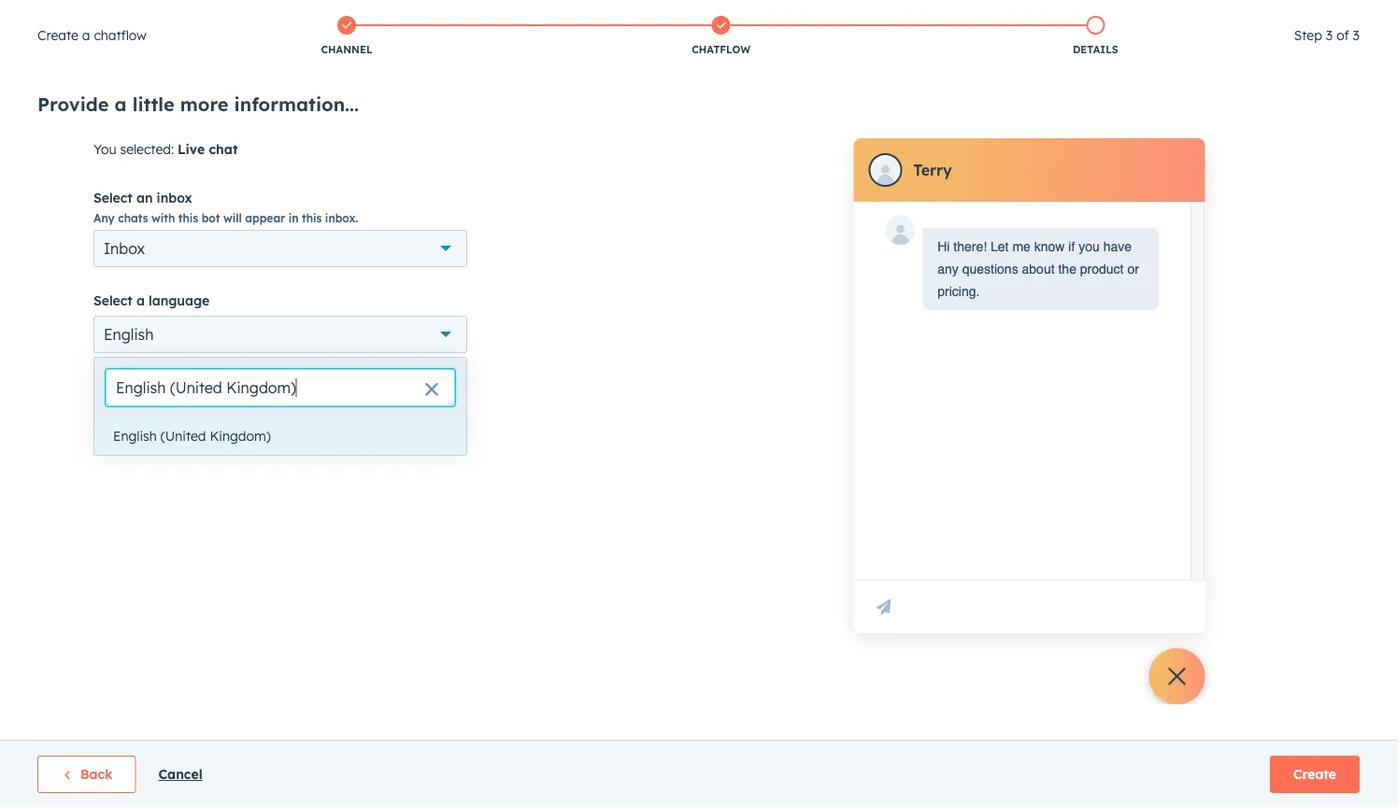 Task type: vqa. For each thing, say whether or not it's contained in the screenshot.
fourth Users with access to deals from the bottom
no



Task type: describe. For each thing, give the bounding box(es) containing it.
calling icon button
[[1056, 3, 1087, 27]]

upgrade menu
[[951, 0, 1375, 30]]

1 this from the left
[[178, 211, 198, 225]]

2 menu item from the left
[[1230, 0, 1375, 30]]

back button
[[37, 756, 136, 793]]

1 3 from the left
[[1326, 27, 1333, 43]]

supported
[[187, 358, 244, 372]]

any
[[938, 262, 959, 277]]

step
[[1294, 27, 1322, 43]]

create for create
[[1293, 766, 1336, 783]]

2 3 from the left
[[1353, 27, 1360, 43]]

kingdom)
[[210, 428, 271, 444]]

provide
[[37, 92, 109, 115]]

english (united kingdom) list box
[[94, 418, 466, 455]]

select a language
[[93, 293, 210, 309]]

little
[[132, 92, 174, 115]]

live
[[178, 141, 205, 157]]

channel
[[321, 43, 372, 56]]

a for little
[[115, 92, 127, 115]]

cancel button
[[158, 764, 202, 786]]

let
[[991, 239, 1009, 254]]

you
[[93, 141, 116, 157]]

back
[[80, 766, 113, 783]]

pricing.
[[938, 284, 980, 299]]

english (united kingdom) button
[[94, 418, 466, 455]]

learn
[[93, 358, 125, 372]]

the
[[1058, 262, 1076, 277]]

1 link opens in a new window image from the top
[[309, 358, 320, 375]]

have
[[1103, 239, 1132, 254]]

there!
[[954, 239, 987, 254]]

create button
[[1270, 756, 1360, 793]]

cancel
[[158, 766, 202, 783]]

2 this from the left
[[302, 211, 322, 225]]

learn about our
[[93, 358, 187, 372]]

a for chatflow
[[82, 27, 90, 43]]

list containing channel
[[160, 12, 1283, 61]]

agent says: hi there! let me know if you have any questions about the product or pricing. element
[[938, 236, 1144, 303]]

link opens in a new window image inside 'supported languages' link
[[309, 361, 320, 372]]

inbox.
[[325, 211, 358, 225]]

chatflow completed list item
[[534, 12, 908, 61]]

details
[[1073, 43, 1118, 56]]

english for english
[[104, 325, 154, 344]]

chatflow
[[692, 43, 751, 56]]

Search HubSpot search field
[[1135, 39, 1363, 71]]

upgrade
[[984, 9, 1037, 24]]



Task type: locate. For each thing, give the bounding box(es) containing it.
or
[[1127, 262, 1139, 277]]

1 horizontal spatial create
[[1293, 766, 1336, 783]]

english inside english popup button
[[104, 325, 154, 344]]

select inside select an inbox any chats with this bot will appear in this inbox.
[[93, 190, 133, 206]]

this left bot
[[178, 211, 198, 225]]

me
[[1012, 239, 1031, 254]]

a left chatflow on the left of the page
[[82, 27, 90, 43]]

select for select an inbox any chats with this bot will appear in this inbox.
[[93, 190, 133, 206]]

english
[[104, 325, 154, 344], [113, 428, 157, 444]]

any
[[93, 211, 115, 225]]

provide a little more information...
[[37, 92, 359, 115]]

create
[[37, 27, 78, 43], [1293, 766, 1336, 783]]

1 horizontal spatial this
[[302, 211, 322, 225]]

you
[[1079, 239, 1100, 254]]

2 horizontal spatial a
[[136, 293, 145, 309]]

a left little in the top left of the page
[[115, 92, 127, 115]]

a for language
[[136, 293, 145, 309]]

of
[[1337, 27, 1349, 43]]

0 horizontal spatial this
[[178, 211, 198, 225]]

an
[[136, 190, 153, 206]]

appear
[[245, 211, 285, 225]]

1 horizontal spatial 3
[[1353, 27, 1360, 43]]

terry
[[913, 161, 952, 179]]

1 vertical spatial english
[[113, 428, 157, 444]]

1 vertical spatial a
[[115, 92, 127, 115]]

0 vertical spatial a
[[82, 27, 90, 43]]

1 vertical spatial about
[[129, 358, 161, 372]]

1 horizontal spatial a
[[115, 92, 127, 115]]

a
[[82, 27, 90, 43], [115, 92, 127, 115], [136, 293, 145, 309]]

english button
[[93, 316, 467, 353]]

more
[[180, 92, 228, 115]]

select
[[93, 190, 133, 206], [93, 293, 133, 309]]

english up 'learn about our'
[[104, 325, 154, 344]]

0 vertical spatial select
[[93, 190, 133, 206]]

will
[[223, 211, 242, 225]]

3 left of
[[1326, 27, 1333, 43]]

with
[[151, 211, 175, 225]]

1 horizontal spatial about
[[1022, 262, 1055, 277]]

hi there! let me know if you have any questions about the product or pricing.
[[938, 239, 1139, 299]]

chat
[[209, 141, 238, 157]]

2 link opens in a new window image from the top
[[309, 361, 320, 372]]

hi
[[938, 239, 950, 254]]

inbox
[[104, 239, 145, 258]]

0 horizontal spatial a
[[82, 27, 90, 43]]

0 vertical spatial about
[[1022, 262, 1055, 277]]

1 vertical spatial select
[[93, 293, 133, 309]]

bot
[[202, 211, 220, 225]]

create inside create button
[[1293, 766, 1336, 783]]

step 3 of 3
[[1294, 27, 1360, 43]]

this
[[178, 211, 198, 225], [302, 211, 322, 225]]

clear input image
[[424, 383, 439, 398]]

questions
[[962, 262, 1018, 277]]

this right in
[[302, 211, 322, 225]]

know
[[1034, 239, 1065, 254]]

supported languages link
[[187, 358, 323, 375]]

product
[[1080, 262, 1124, 277]]

supported languages
[[187, 358, 306, 372]]

Search search field
[[106, 369, 455, 407]]

chatflow
[[94, 27, 146, 43]]

about left our
[[129, 358, 161, 372]]

2 vertical spatial a
[[136, 293, 145, 309]]

0 horizontal spatial 3
[[1326, 27, 1333, 43]]

0 horizontal spatial create
[[37, 27, 78, 43]]

our
[[165, 358, 183, 372]]

0 horizontal spatial about
[[129, 358, 161, 372]]

upgrade image
[[964, 8, 981, 25]]

0 horizontal spatial menu item
[[1050, 0, 1054, 30]]

select for select a language
[[93, 293, 133, 309]]

list
[[160, 12, 1283, 61]]

selected:
[[120, 141, 174, 157]]

inbox button
[[93, 230, 467, 267]]

create for create a chatflow
[[37, 27, 78, 43]]

3
[[1326, 27, 1333, 43], [1353, 27, 1360, 43]]

marketplaces image
[[1102, 8, 1119, 25]]

select an inbox any chats with this bot will appear in this inbox.
[[93, 190, 358, 225]]

details list item
[[908, 12, 1283, 61]]

3 right of
[[1353, 27, 1360, 43]]

about down know
[[1022, 262, 1055, 277]]

about
[[1022, 262, 1055, 277], [129, 358, 161, 372]]

information...
[[234, 92, 359, 115]]

in
[[288, 211, 299, 225]]

select up any
[[93, 190, 133, 206]]

english for english (united kingdom)
[[113, 428, 157, 444]]

chats
[[118, 211, 148, 225]]

2 select from the top
[[93, 293, 133, 309]]

a left language
[[136, 293, 145, 309]]

select down inbox
[[93, 293, 133, 309]]

inbox
[[157, 190, 192, 206]]

1 horizontal spatial menu item
[[1230, 0, 1375, 30]]

1 menu item from the left
[[1050, 0, 1054, 30]]

1 vertical spatial create
[[1293, 766, 1336, 783]]

0 vertical spatial create
[[37, 27, 78, 43]]

calling icon image
[[1063, 7, 1080, 24]]

(united
[[160, 428, 206, 444]]

create a chatflow
[[37, 27, 146, 43]]

channel completed list item
[[160, 12, 534, 61]]

english (united kingdom)
[[113, 428, 271, 444]]

1 select from the top
[[93, 190, 133, 206]]

english left (united
[[113, 428, 157, 444]]

about inside hi there! let me know if you have any questions about the product or pricing.
[[1022, 262, 1055, 277]]

menu item up search hubspot search field
[[1230, 0, 1375, 30]]

menu item
[[1050, 0, 1054, 30], [1230, 0, 1375, 30]]

marketplaces button
[[1091, 0, 1130, 30]]

english inside english (united kingdom) button
[[113, 428, 157, 444]]

link opens in a new window image
[[309, 358, 320, 375], [309, 361, 320, 372]]

language
[[149, 293, 210, 309]]

you selected: live chat
[[93, 141, 238, 157]]

if
[[1068, 239, 1075, 254]]

languages
[[248, 358, 306, 372]]

0 vertical spatial english
[[104, 325, 154, 344]]

menu item left calling icon dropdown button at the right top of page
[[1050, 0, 1054, 30]]



